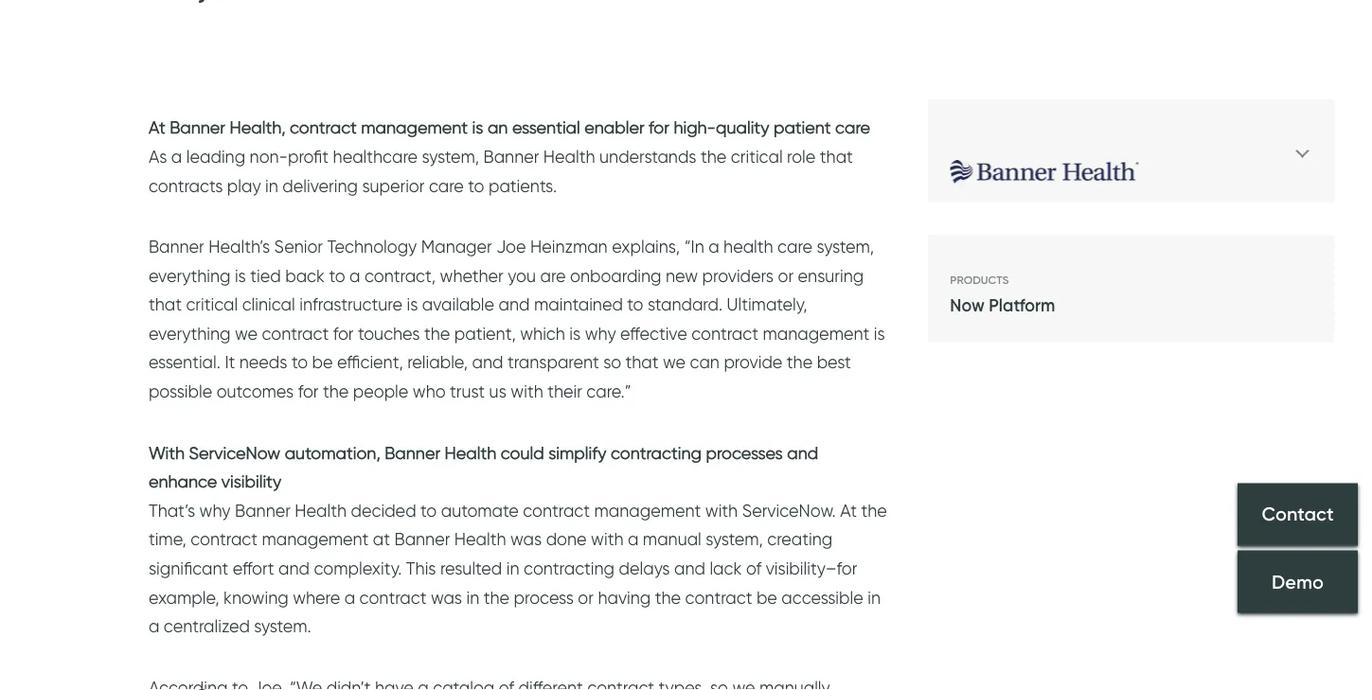 Task type: vqa. For each thing, say whether or not it's contained in the screenshot.
the top the your
no



Task type: locate. For each thing, give the bounding box(es) containing it.
1 horizontal spatial why
[[585, 323, 616, 344]]

a right as
[[171, 146, 182, 167]]

1 vertical spatial critical
[[186, 294, 238, 315]]

1 horizontal spatial we
[[663, 352, 686, 373]]

be inside banner health's senior technology manager joe heinzman explains, "in a health care system, everything is tied back to a contract, whether you are onboarding new providers or ensuring that critical clinical infrastructure is available and maintained to standard. ultimately, everything we contract for touches the patient, which is why effective contract management is essential. it needs to be efficient, reliable, and transparent so that we can provide the best possible outcomes for the people who trust us with their care."
[[312, 352, 333, 373]]

health down essential
[[544, 146, 595, 167]]

we left "can"
[[663, 352, 686, 373]]

management up best in the bottom right of the page
[[763, 323, 870, 344]]

is
[[472, 117, 484, 138], [235, 265, 246, 286], [407, 294, 418, 315], [570, 323, 581, 344], [874, 323, 885, 344]]

delivering
[[283, 175, 358, 196]]

to left patients. on the top left
[[468, 175, 485, 196]]

0 horizontal spatial why
[[199, 500, 231, 521]]

manual
[[643, 529, 702, 550]]

was left done
[[511, 529, 542, 550]]

1 vertical spatial at
[[840, 500, 857, 521]]

us
[[489, 381, 507, 402]]

1 vertical spatial was
[[431, 587, 462, 608]]

0 vertical spatial at
[[149, 117, 165, 138]]

best
[[817, 352, 851, 373]]

care inside banner health's senior technology manager joe heinzman explains, "in a health care system, everything is tied back to a contract, whether you are onboarding new providers or ensuring that critical clinical infrastructure is available and maintained to standard. ultimately, everything we contract for touches the patient, which is why effective contract management is essential. it needs to be efficient, reliable, and transparent so that we can provide the best possible outcomes for the people who trust us with their care."
[[778, 236, 813, 257]]

management inside banner health's senior technology manager joe heinzman explains, "in a health care system, everything is tied back to a contract, whether you are onboarding new providers or ensuring that critical clinical infrastructure is available and maintained to standard. ultimately, everything we contract for touches the patient, which is why effective contract management is essential. it needs to be efficient, reliable, and transparent so that we can provide the best possible outcomes for the people who trust us with their care."
[[763, 323, 870, 344]]

contract,
[[365, 265, 436, 286]]

the down high-
[[701, 146, 727, 167]]

the right servicenow.
[[862, 500, 887, 521]]

a down example,
[[149, 616, 159, 637]]

why right that's
[[199, 500, 231, 521]]

system, inside at banner health, contract management is an essential enabler for high-quality patient care as a leading non-profit healthcare system, banner health understands the critical role that contracts play in delivering superior care to patients.
[[422, 146, 479, 167]]

everything down the health's
[[149, 265, 231, 286]]

of
[[746, 558, 762, 579]]

0 horizontal spatial care
[[429, 175, 464, 196]]

0 horizontal spatial or
[[578, 587, 594, 608]]

health left could at the left of page
[[445, 442, 497, 463]]

patient
[[774, 117, 831, 138]]

health down automation,
[[295, 500, 347, 521]]

senior
[[274, 236, 323, 257]]

system.
[[254, 616, 311, 637]]

2 horizontal spatial for
[[649, 117, 670, 138]]

a inside at banner health, contract management is an essential enabler for high-quality patient care as a leading non-profit healthcare system, banner health understands the critical role that contracts play in delivering superior care to patients.
[[171, 146, 182, 167]]

system, up superior
[[422, 146, 479, 167]]

care up ensuring
[[778, 236, 813, 257]]

0 vertical spatial we
[[235, 323, 258, 344]]

1 horizontal spatial for
[[333, 323, 354, 344]]

1 vertical spatial be
[[757, 587, 778, 608]]

care right the patient
[[836, 117, 871, 138]]

0 vertical spatial everything
[[149, 265, 231, 286]]

was
[[511, 529, 542, 550], [431, 587, 462, 608]]

needs
[[239, 352, 287, 373]]

visibility–for
[[766, 558, 858, 579]]

at up as
[[149, 117, 165, 138]]

or
[[778, 265, 794, 286], [578, 587, 594, 608]]

understands
[[600, 146, 697, 167]]

2 horizontal spatial system,
[[817, 236, 874, 257]]

maintained
[[534, 294, 623, 315]]

1 horizontal spatial with
[[591, 529, 624, 550]]

quality
[[716, 117, 770, 138]]

everything up essential.
[[149, 323, 231, 344]]

contracting down care."
[[611, 442, 702, 463]]

and
[[499, 294, 530, 315], [472, 352, 503, 373], [787, 442, 819, 463], [279, 558, 310, 579], [674, 558, 706, 579]]

heinzman
[[531, 236, 608, 257]]

health
[[544, 146, 595, 167], [445, 442, 497, 463], [295, 500, 347, 521], [455, 529, 506, 550]]

contract up done
[[523, 500, 590, 521]]

system, up lack
[[706, 529, 763, 550]]

contract up profit
[[290, 117, 357, 138]]

to
[[468, 175, 485, 196], [329, 265, 345, 286], [627, 294, 644, 315], [292, 352, 308, 373], [421, 500, 437, 521]]

patient,
[[454, 323, 516, 344]]

servicenow
[[189, 442, 281, 463]]

1 horizontal spatial critical
[[731, 146, 783, 167]]

delays
[[619, 558, 670, 579]]

banner inside banner health's senior technology manager joe heinzman explains, "in a health care system, everything is tied back to a contract, whether you are onboarding new providers or ensuring that critical clinical infrastructure is available and maintained to standard. ultimately, everything we contract for touches the patient, which is why effective contract management is essential. it needs to be efficient, reliable, and transparent so that we can provide the best possible outcomes for the people who trust us with their care."
[[149, 236, 204, 257]]

1 vertical spatial or
[[578, 587, 594, 608]]

1 horizontal spatial that
[[626, 352, 659, 373]]

creating
[[768, 529, 833, 550]]

1 vertical spatial why
[[199, 500, 231, 521]]

1 vertical spatial system,
[[817, 236, 874, 257]]

process
[[514, 587, 574, 608]]

play
[[227, 175, 261, 196]]

with right done
[[591, 529, 624, 550]]

0 vertical spatial that
[[820, 146, 853, 167]]

management up 'healthcare'
[[361, 117, 468, 138]]

0 vertical spatial critical
[[731, 146, 783, 167]]

care."
[[587, 381, 631, 402]]

why up so
[[585, 323, 616, 344]]

for inside at banner health, contract management is an essential enabler for high-quality patient care as a leading non-profit healthcare system, banner health understands the critical role that contracts play in delivering superior care to patients.
[[649, 117, 670, 138]]

in
[[265, 175, 278, 196], [507, 558, 520, 579], [467, 587, 480, 608], [868, 587, 881, 608]]

health
[[724, 236, 774, 257]]

why inside the with servicenow automation, banner health could simplify contracting processes and enhance visibility that's why banner health decided to automate contract management with servicenow. at the time, contract management at banner health was done with a manual system, creating significant effort and complexity. this resulted in contracting delays and lack of visibility–for example, knowing where a contract was in the process or having the contract be accessible in a centralized system.
[[199, 500, 231, 521]]

tied
[[250, 265, 281, 286]]

that right the role
[[820, 146, 853, 167]]

1 horizontal spatial care
[[778, 236, 813, 257]]

2 vertical spatial with
[[591, 529, 624, 550]]

products
[[950, 273, 1009, 287]]

providers
[[703, 265, 774, 286]]

reliable,
[[408, 352, 468, 373]]

onboarding
[[570, 265, 662, 286]]

for right outcomes
[[298, 381, 319, 402]]

contracting down done
[[524, 558, 615, 579]]

can
[[690, 352, 720, 373]]

with right us
[[511, 381, 543, 402]]

0 horizontal spatial was
[[431, 587, 462, 608]]

for up understands
[[649, 117, 670, 138]]

automation,
[[285, 442, 381, 463]]

now
[[950, 295, 985, 316]]

lack
[[710, 558, 742, 579]]

enhance
[[149, 471, 217, 492]]

0 vertical spatial why
[[585, 323, 616, 344]]

to inside the with servicenow automation, banner health could simplify contracting processes and enhance visibility that's why banner health decided to automate contract management with servicenow. at the time, contract management at banner health was done with a manual system, creating significant effort and complexity. this resulted in contracting delays and lack of visibility–for example, knowing where a contract was in the process or having the contract be accessible in a centralized system.
[[421, 500, 437, 521]]

example,
[[149, 587, 219, 608]]

for
[[649, 117, 670, 138], [333, 323, 354, 344], [298, 381, 319, 402]]

system, inside the with servicenow automation, banner health could simplify contracting processes and enhance visibility that's why banner health decided to automate contract management with servicenow. at the time, contract management at banner health was done with a manual system, creating significant effort and complexity. this resulted in contracting delays and lack of visibility–for example, knowing where a contract was in the process or having the contract be accessible in a centralized system.
[[706, 529, 763, 550]]

2 horizontal spatial that
[[820, 146, 853, 167]]

2 horizontal spatial with
[[706, 500, 738, 521]]

0 vertical spatial with
[[511, 381, 543, 402]]

with
[[149, 442, 185, 463]]

0 vertical spatial or
[[778, 265, 794, 286]]

explains,
[[612, 236, 680, 257]]

0 horizontal spatial that
[[149, 294, 182, 315]]

that up essential.
[[149, 294, 182, 315]]

1 horizontal spatial be
[[757, 587, 778, 608]]

the up reliable,
[[424, 323, 450, 344]]

critical down quality
[[731, 146, 783, 167]]

2 vertical spatial care
[[778, 236, 813, 257]]

an
[[488, 117, 508, 138]]

or up ultimately,
[[778, 265, 794, 286]]

1 vertical spatial everything
[[149, 323, 231, 344]]

2 horizontal spatial care
[[836, 117, 871, 138]]

processes
[[706, 442, 783, 463]]

or left the having
[[578, 587, 594, 608]]

a
[[171, 146, 182, 167], [709, 236, 720, 257], [350, 265, 360, 286], [628, 529, 639, 550], [345, 587, 355, 608], [149, 616, 159, 637]]

0 horizontal spatial system,
[[422, 146, 479, 167]]

enabler
[[585, 117, 645, 138]]

0 horizontal spatial we
[[235, 323, 258, 344]]

management up "manual"
[[594, 500, 701, 521]]

0 horizontal spatial be
[[312, 352, 333, 373]]

having
[[598, 587, 651, 608]]

0 horizontal spatial at
[[149, 117, 165, 138]]

management inside at banner health, contract management is an essential enabler for high-quality patient care as a leading non-profit healthcare system, banner health understands the critical role that contracts play in delivering superior care to patients.
[[361, 117, 468, 138]]

that's
[[149, 500, 195, 521]]

1 horizontal spatial or
[[778, 265, 794, 286]]

for down infrastructure
[[333, 323, 354, 344]]

1 vertical spatial for
[[333, 323, 354, 344]]

contract down clinical on the left top
[[262, 323, 329, 344]]

are
[[540, 265, 566, 286]]

we
[[235, 323, 258, 344], [663, 352, 686, 373]]

critical
[[731, 146, 783, 167], [186, 294, 238, 315]]

be down "of"
[[757, 587, 778, 608]]

simplify
[[549, 442, 607, 463]]

care
[[836, 117, 871, 138], [429, 175, 464, 196], [778, 236, 813, 257]]

system, inside banner health's senior technology manager joe heinzman explains, "in a health care system, everything is tied back to a contract, whether you are onboarding new providers or ensuring that critical clinical infrastructure is available and maintained to standard. ultimately, everything we contract for touches the patient, which is why effective contract management is essential. it needs to be efficient, reliable, and transparent so that we can provide the best possible outcomes for the people who trust us with their care."
[[817, 236, 874, 257]]

with up lack
[[706, 500, 738, 521]]

the left best in the bottom right of the page
[[787, 352, 813, 373]]

1 horizontal spatial at
[[840, 500, 857, 521]]

banner up the leading
[[170, 117, 225, 138]]

effort
[[233, 558, 274, 579]]

contact
[[1262, 502, 1334, 526]]

0 vertical spatial was
[[511, 529, 542, 550]]

banner
[[170, 117, 225, 138], [484, 146, 539, 167], [149, 236, 204, 257], [385, 442, 441, 463], [235, 500, 291, 521], [395, 529, 450, 550]]

1 vertical spatial care
[[429, 175, 464, 196]]

platform
[[989, 295, 1056, 316]]

to up infrastructure
[[329, 265, 345, 286]]

time,
[[149, 529, 186, 550]]

accessible
[[782, 587, 864, 608]]

0 vertical spatial system,
[[422, 146, 479, 167]]

system, up ensuring
[[817, 236, 874, 257]]

1 horizontal spatial system,
[[706, 529, 763, 550]]

critical left clinical on the left top
[[186, 294, 238, 315]]

we up it
[[235, 323, 258, 344]]

1 vertical spatial that
[[149, 294, 182, 315]]

0 vertical spatial for
[[649, 117, 670, 138]]

0 horizontal spatial with
[[511, 381, 543, 402]]

care right superior
[[429, 175, 464, 196]]

servicenow.
[[742, 500, 836, 521]]

0 horizontal spatial for
[[298, 381, 319, 402]]

that right so
[[626, 352, 659, 373]]

banner down contracts
[[149, 236, 204, 257]]

health inside at banner health, contract management is an essential enabler for high-quality patient care as a leading non-profit healthcare system, banner health understands the critical role that contracts play in delivering superior care to patients.
[[544, 146, 595, 167]]

at
[[149, 117, 165, 138], [840, 500, 857, 521]]

to right the decided
[[421, 500, 437, 521]]

contract up effort
[[191, 529, 258, 550]]

transparent
[[508, 352, 599, 373]]

2 vertical spatial system,
[[706, 529, 763, 550]]

be left efficient,
[[312, 352, 333, 373]]

in right play
[[265, 175, 278, 196]]

with
[[511, 381, 543, 402], [706, 500, 738, 521], [591, 529, 624, 550]]

0 vertical spatial be
[[312, 352, 333, 373]]

ensuring
[[798, 265, 864, 286]]

and down you
[[499, 294, 530, 315]]

was down resulted
[[431, 587, 462, 608]]

1 vertical spatial with
[[706, 500, 738, 521]]

at right servicenow.
[[840, 500, 857, 521]]

the
[[701, 146, 727, 167], [424, 323, 450, 344], [787, 352, 813, 373], [323, 381, 349, 402], [862, 500, 887, 521], [484, 587, 510, 608], [655, 587, 681, 608]]

1 horizontal spatial was
[[511, 529, 542, 550]]

2 vertical spatial for
[[298, 381, 319, 402]]

everything
[[149, 265, 231, 286], [149, 323, 231, 344]]

0 horizontal spatial critical
[[186, 294, 238, 315]]

that inside at banner health, contract management is an essential enabler for high-quality patient care as a leading non-profit healthcare system, banner health understands the critical role that contracts play in delivering superior care to patients.
[[820, 146, 853, 167]]



Task type: describe. For each thing, give the bounding box(es) containing it.
knowing
[[224, 587, 289, 608]]

2 vertical spatial that
[[626, 352, 659, 373]]

new
[[666, 265, 698, 286]]

at
[[373, 529, 390, 550]]

profit
[[288, 146, 329, 167]]

available
[[422, 294, 495, 315]]

a right ""in"
[[709, 236, 720, 257]]

which
[[520, 323, 565, 344]]

demo
[[1272, 570, 1324, 593]]

a up delays
[[628, 529, 639, 550]]

could
[[501, 442, 544, 463]]

in right accessible
[[868, 587, 881, 608]]

patients.
[[489, 175, 557, 196]]

at inside at banner health, contract management is an essential enabler for high-quality patient care as a leading non-profit healthcare system, banner health understands the critical role that contracts play in delivering superior care to patients.
[[149, 117, 165, 138]]

0 vertical spatial care
[[836, 117, 871, 138]]

trust
[[450, 381, 485, 402]]

it
[[225, 352, 235, 373]]

contact link
[[1238, 483, 1358, 546]]

back
[[285, 265, 325, 286]]

contract up "can"
[[692, 323, 759, 344]]

you
[[508, 265, 536, 286]]

products now platform
[[950, 273, 1056, 316]]

or inside banner health's senior technology manager joe heinzman explains, "in a health care system, everything is tied back to a contract, whether you are onboarding new providers or ensuring that critical clinical infrastructure is available and maintained to standard. ultimately, everything we contract for touches the patient, which is why effective contract management is essential. it needs to be efficient, reliable, and transparent so that we can provide the best possible outcomes for the people who trust us with their care."
[[778, 265, 794, 286]]

a down complexity. at the bottom
[[345, 587, 355, 608]]

health's
[[209, 236, 270, 257]]

the down resulted
[[484, 587, 510, 608]]

to inside at banner health, contract management is an essential enabler for high-quality patient care as a leading non-profit healthcare system, banner health understands the critical role that contracts play in delivering superior care to patients.
[[468, 175, 485, 196]]

provide
[[724, 352, 783, 373]]

centralized
[[164, 616, 250, 637]]

health,
[[230, 117, 286, 138]]

complexity.
[[314, 558, 402, 579]]

manager
[[421, 236, 492, 257]]

effective
[[621, 323, 687, 344]]

and down "manual"
[[674, 558, 706, 579]]

a up infrastructure
[[350, 265, 360, 286]]

who
[[413, 381, 446, 402]]

ultimately,
[[727, 294, 808, 315]]

automate
[[441, 500, 519, 521]]

1 everything from the top
[[149, 265, 231, 286]]

people
[[353, 381, 409, 402]]

and up where
[[279, 558, 310, 579]]

role
[[787, 146, 816, 167]]

infrastructure
[[300, 294, 403, 315]]

technology
[[327, 236, 417, 257]]

so
[[604, 352, 621, 373]]

contract down this
[[360, 587, 427, 608]]

contract down lack
[[685, 587, 753, 608]]

to up effective
[[627, 294, 644, 315]]

superior
[[362, 175, 425, 196]]

as
[[149, 146, 167, 167]]

banner health's senior technology manager joe heinzman explains, "in a health care system, everything is tied back to a contract, whether you are onboarding new providers or ensuring that critical clinical infrastructure is available and maintained to standard. ultimately, everything we contract for touches the patient, which is why effective contract management is essential. it needs to be efficient, reliable, and transparent so that we can provide the best possible outcomes for the people who trust us with their care."
[[149, 236, 885, 402]]

is inside at banner health, contract management is an essential enabler for high-quality patient care as a leading non-profit healthcare system, banner health understands the critical role that contracts play in delivering superior care to patients.
[[472, 117, 484, 138]]

outcomes
[[217, 381, 294, 402]]

and down patient,
[[472, 352, 503, 373]]

why inside banner health's senior technology manager joe heinzman explains, "in a health care system, everything is tied back to a contract, whether you are onboarding new providers or ensuring that critical clinical infrastructure is available and maintained to standard. ultimately, everything we contract for touches the patient, which is why effective contract management is essential. it needs to be efficient, reliable, and transparent so that we can provide the best possible outcomes for the people who trust us with their care."
[[585, 323, 616, 344]]

with inside banner health's senior technology manager joe heinzman explains, "in a health care system, everything is tied back to a contract, whether you are onboarding new providers or ensuring that critical clinical infrastructure is available and maintained to standard. ultimately, everything we contract for touches the patient, which is why effective contract management is essential. it needs to be efficient, reliable, and transparent so that we can provide the best possible outcomes for the people who trust us with their care."
[[511, 381, 543, 402]]

be inside the with servicenow automation, banner health could simplify contracting processes and enhance visibility that's why banner health decided to automate contract management with servicenow. at the time, contract management at banner health was done with a manual system, creating significant effort and complexity. this resulted in contracting delays and lack of visibility–for example, knowing where a contract was in the process or having the contract be accessible in a centralized system.
[[757, 587, 778, 608]]

in down resulted
[[467, 587, 480, 608]]

contracts
[[149, 175, 223, 196]]

their
[[548, 381, 582, 402]]

non-
[[250, 146, 288, 167]]

management up complexity. at the bottom
[[262, 529, 369, 550]]

2 everything from the top
[[149, 323, 231, 344]]

with servicenow automation, banner health could simplify contracting processes and enhance visibility that's why banner health decided to automate contract management with servicenow. at the time, contract management at banner health was done with a manual system, creating significant effort and complexity. this resulted in contracting delays and lack of visibility–for example, knowing where a contract was in the process or having the contract be accessible in a centralized system.
[[149, 442, 887, 637]]

critical inside banner health's senior technology manager joe heinzman explains, "in a health care system, everything is tied back to a contract, whether you are onboarding new providers or ensuring that critical clinical infrastructure is available and maintained to standard. ultimately, everything we contract for touches the patient, which is why effective contract management is essential. it needs to be efficient, reliable, and transparent so that we can provide the best possible outcomes for the people who trust us with their care."
[[186, 294, 238, 315]]

clinical
[[242, 294, 295, 315]]

"in
[[685, 236, 704, 257]]

touches
[[358, 323, 420, 344]]

resulted
[[441, 558, 502, 579]]

to right needs
[[292, 352, 308, 373]]

leading
[[186, 146, 245, 167]]

banner down who
[[385, 442, 441, 463]]

in right resulted
[[507, 558, 520, 579]]

in inside at banner health, contract management is an essential enabler for high-quality patient care as a leading non-profit healthcare system, banner health understands the critical role that contracts play in delivering superior care to patients.
[[265, 175, 278, 196]]

critical inside at banner health, contract management is an essential enabler for high-quality patient care as a leading non-profit healthcare system, banner health understands the critical role that contracts play in delivering superior care to patients.
[[731, 146, 783, 167]]

essential.
[[149, 352, 221, 373]]

healthcare
[[333, 146, 418, 167]]

joe
[[497, 236, 526, 257]]

efficient,
[[337, 352, 403, 373]]

the down delays
[[655, 587, 681, 608]]

possible
[[149, 381, 212, 402]]

1 vertical spatial we
[[663, 352, 686, 373]]

contract inside at banner health, contract management is an essential enabler for high-quality patient care as a leading non-profit healthcare system, banner health understands the critical role that contracts play in delivering superior care to patients.
[[290, 117, 357, 138]]

significant
[[149, 558, 229, 579]]

at inside the with servicenow automation, banner health could simplify contracting processes and enhance visibility that's why banner health decided to automate contract management with servicenow. at the time, contract management at banner health was done with a manual system, creating significant effort and complexity. this resulted in contracting delays and lack of visibility–for example, knowing where a contract was in the process or having the contract be accessible in a centralized system.
[[840, 500, 857, 521]]

visibility
[[222, 471, 282, 492]]

now platform link
[[950, 291, 1056, 320]]

banner up this
[[395, 529, 450, 550]]

and right processes
[[787, 442, 819, 463]]

high-
[[674, 117, 716, 138]]

health down 'automate'
[[455, 529, 506, 550]]

or inside the with servicenow automation, banner health could simplify contracting processes and enhance visibility that's why banner health decided to automate contract management with servicenow. at the time, contract management at banner health was done with a manual system, creating significant effort and complexity. this resulted in contracting delays and lack of visibility–for example, knowing where a contract was in the process or having the contract be accessible in a centralized system.
[[578, 587, 594, 608]]

the left people
[[323, 381, 349, 402]]

where
[[293, 587, 340, 608]]

standard.
[[648, 294, 723, 315]]

whether
[[440, 265, 504, 286]]

banner up patients. on the top left
[[484, 146, 539, 167]]

1 vertical spatial contracting
[[524, 558, 615, 579]]

banner down visibility
[[235, 500, 291, 521]]

this
[[406, 558, 436, 579]]

essential
[[512, 117, 580, 138]]

at banner health, contract management is an essential enabler for high-quality patient care as a leading non-profit healthcare system, banner health understands the critical role that contracts play in delivering superior care to patients.
[[149, 117, 871, 196]]

0 vertical spatial contracting
[[611, 442, 702, 463]]

the inside at banner health, contract management is an essential enabler for high-quality patient care as a leading non-profit healthcare system, banner health understands the critical role that contracts play in delivering superior care to patients.
[[701, 146, 727, 167]]



